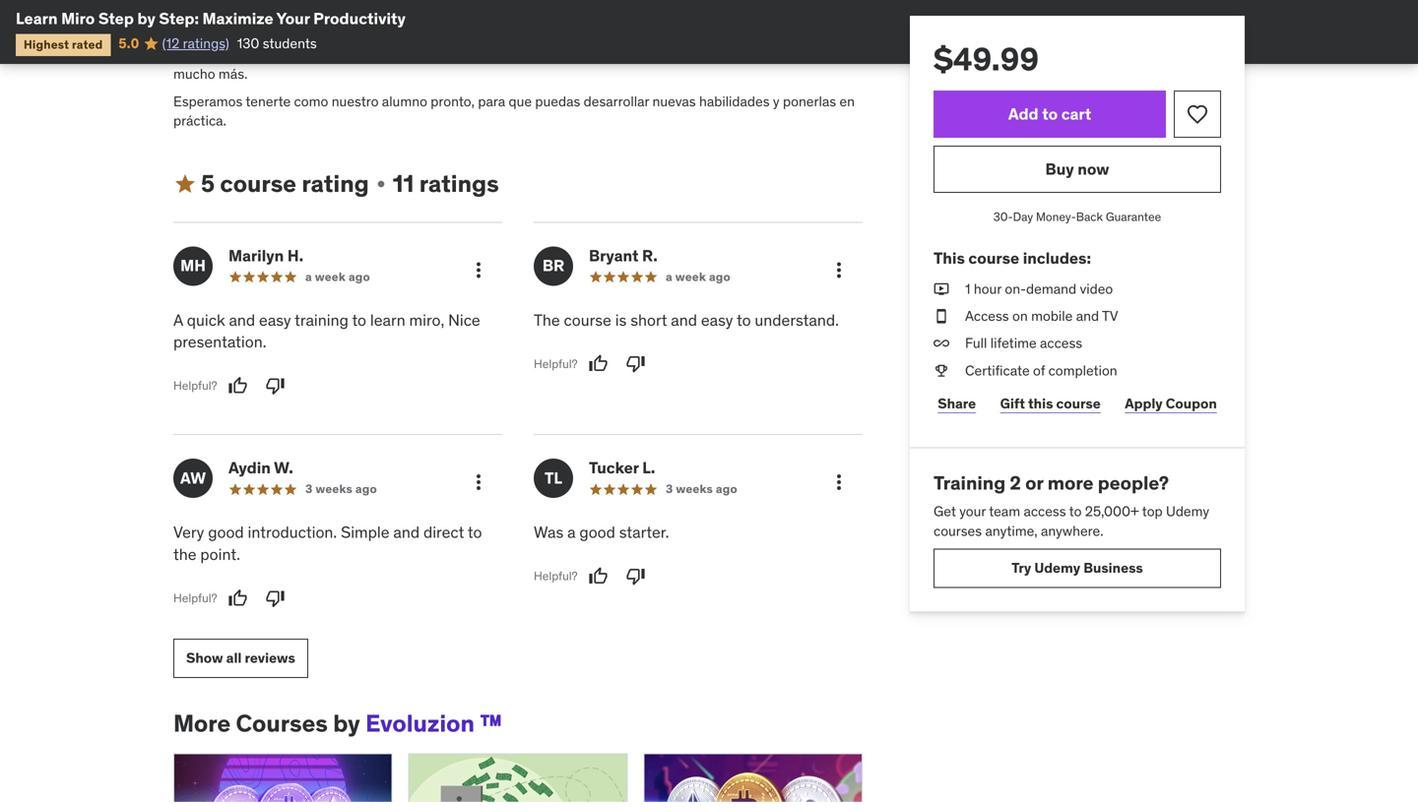 Task type: describe. For each thing, give the bounding box(es) containing it.
11
[[393, 169, 414, 199]]

maximize
[[202, 8, 274, 29]]

11 ratings
[[393, 169, 499, 199]]

add
[[1009, 104, 1039, 124]]

a week ago for and
[[666, 269, 731, 285]]

que
[[509, 92, 532, 110]]

easy inside a quick and easy training to learn miro, nice presentation.
[[259, 310, 291, 330]]

training
[[295, 310, 349, 330]]

enseñar
[[702, 0, 751, 17]]

tv
[[1102, 307, 1119, 325]]

to inside a quick and easy training to learn miro, nice presentation.
[[352, 310, 367, 330]]

gift this course
[[1001, 395, 1101, 413]]

diferentes
[[336, 46, 399, 64]]

get
[[934, 503, 956, 521]]

gift this course link
[[996, 385, 1105, 424]]

course for 5
[[220, 169, 297, 199]]

highest rated
[[24, 37, 103, 52]]

mark review by bryant r. as helpful image
[[589, 354, 608, 374]]

éxito
[[409, 0, 439, 17]]

existe
[[235, 0, 272, 17]]

people?
[[1098, 471, 1170, 495]]

to left understand. at the top of page
[[737, 310, 751, 330]]

a
[[173, 310, 183, 330]]

la
[[461, 0, 472, 17]]

áreas,
[[402, 46, 439, 64]]

training
[[934, 471, 1006, 495]]

step
[[98, 8, 134, 29]]

buy
[[1046, 159, 1075, 179]]

25,000+
[[1085, 503, 1140, 521]]

direct
[[424, 523, 464, 543]]

point.
[[200, 545, 240, 565]]

additional actions for review by aydin w. image
[[467, 471, 491, 495]]

2 horizontal spatial y
[[832, 46, 839, 64]]

cada
[[507, 0, 539, 17]]

mark review by tucker l. as unhelpful image
[[626, 567, 646, 587]]

is
[[615, 310, 627, 330]]

(12 ratings)
[[162, 34, 229, 52]]

the course is short and easy to understand.
[[534, 310, 839, 330]]

and right short
[[671, 310, 698, 330]]

access
[[965, 307, 1009, 325]]

show all reviews
[[186, 650, 295, 667]]

full lifetime access
[[965, 335, 1083, 352]]

very good introduction. simple and direct to the point.
[[173, 523, 482, 565]]

share button
[[934, 385, 981, 424]]

presentation.
[[173, 332, 267, 352]]

helpful? for very good introduction. simple and direct to the point.
[[173, 591, 217, 606]]

try udemy business link
[[934, 549, 1222, 589]]

mark review by marilyn h. as helpful image
[[228, 376, 248, 396]]

finanzas,
[[667, 46, 721, 64]]

helpful? for a quick and easy training to learn miro, nice presentation.
[[173, 379, 217, 394]]

udemy inside 'training 2 or more people? get your team access to 25,000+ top udemy courses anytime, anywhere.'
[[1166, 503, 1210, 521]]

this
[[934, 248, 965, 268]]

curso
[[542, 0, 576, 17]]

understand.
[[755, 310, 839, 330]]

step:
[[159, 8, 199, 29]]

xsmall image for full
[[934, 334, 950, 353]]

this course includes:
[[934, 248, 1092, 268]]

weeks for simple
[[316, 482, 353, 497]]

to inside 'training 2 or more people? get your team access to 25,000+ top udemy courses anytime, anywhere.'
[[1070, 503, 1082, 521]]

apply
[[1125, 395, 1163, 413]]

on-
[[1005, 280, 1027, 298]]

ayudarte
[[306, 0, 360, 17]]

mark review by tucker l. as helpful image
[[589, 567, 608, 587]]

your
[[276, 8, 310, 29]]

digital
[[790, 46, 829, 64]]

1 horizontal spatial para
[[478, 92, 505, 110]]

mark review by aydin w. as helpful image
[[228, 589, 248, 609]]

show all reviews button
[[173, 639, 308, 679]]

video
[[1080, 280, 1114, 298]]

negocios,
[[604, 46, 664, 64]]

on
[[1013, 307, 1028, 325]]

courses
[[236, 709, 328, 739]]

access on mobile and tv
[[965, 307, 1119, 325]]

mobile
[[1032, 307, 1073, 325]]

0 vertical spatial access
[[1040, 335, 1083, 352]]

130 students
[[237, 34, 317, 52]]

add to cart
[[1009, 104, 1092, 124]]

anytime,
[[986, 522, 1038, 540]]

very
[[173, 523, 204, 543]]

xsmall image
[[934, 280, 950, 299]]

or
[[1026, 471, 1044, 495]]

aydin w.
[[229, 458, 293, 478]]

mark review by marilyn h. as unhelpful image
[[266, 376, 285, 396]]

h.
[[288, 246, 304, 266]]

mark review by aydin w. as unhelpful image
[[266, 589, 285, 609]]

está
[[580, 0, 606, 17]]

all
[[226, 650, 242, 667]]

gift
[[1001, 395, 1025, 413]]

una
[[754, 0, 777, 17]]

5
[[201, 169, 215, 199]]

2 easy from the left
[[701, 310, 733, 330]]

3 weeks ago for simple
[[305, 482, 377, 497]]

back
[[1077, 209, 1103, 225]]

alumno
[[382, 92, 427, 110]]

con
[[247, 46, 270, 64]]

buy now
[[1046, 159, 1110, 179]]

a right 'was' on the bottom
[[568, 523, 576, 543]]

course for the
[[564, 310, 612, 330]]

learn
[[370, 310, 406, 330]]

0 vertical spatial y
[[820, 0, 827, 17]]

miro,
[[409, 310, 445, 330]]

week for marilyn h.
[[315, 269, 346, 285]]

mh
[[180, 256, 206, 276]]

0 horizontal spatial y
[[773, 92, 780, 110]]

udemy inside try udemy business link
[[1035, 560, 1081, 577]]

xsmall image for access
[[934, 307, 950, 326]]

marketing
[[724, 46, 787, 64]]

ago for direct
[[355, 482, 377, 497]]

learn miro step by step: maximize your productivity
[[16, 8, 406, 29]]

certificate of completion
[[965, 362, 1118, 380]]

cursos
[[273, 46, 314, 64]]



Task type: vqa. For each thing, say whether or not it's contained in the screenshot.


Task type: locate. For each thing, give the bounding box(es) containing it.
0 vertical spatial en
[[443, 0, 458, 17]]

by
[[137, 8, 156, 29], [333, 709, 360, 739]]

course left is on the top left
[[564, 310, 612, 330]]

0 vertical spatial by
[[137, 8, 156, 29]]

0 horizontal spatial en
[[443, 0, 458, 17]]

2 horizontal spatial para
[[671, 0, 698, 17]]

0 horizontal spatial 3
[[305, 482, 313, 497]]

3 up introduction.
[[305, 482, 313, 497]]

1 horizontal spatial evoluzion
[[366, 709, 475, 739]]

helpful? left mark review by bryant r. as helpful "icon"
[[534, 356, 578, 372]]

a up training
[[305, 269, 312, 285]]

easy
[[259, 310, 291, 330], [701, 310, 733, 330]]

the
[[173, 545, 197, 565]]

short
[[631, 310, 667, 330]]

students
[[263, 34, 317, 52]]

week
[[315, 269, 346, 285], [676, 269, 706, 285]]

a week ago
[[305, 269, 370, 285], [666, 269, 731, 285]]

to left the learn
[[352, 310, 367, 330]]

1 vertical spatial y
[[832, 46, 839, 64]]

aydin
[[229, 458, 271, 478]]

br
[[543, 256, 565, 276]]

1 easy from the left
[[259, 310, 291, 330]]

evoluzion inside the evoluzion existe para ayudarte a tener éxito en la vida. cada curso está adaptado para enseñar una nueva y específica habilidad. trabajamos con cursos de diferentes áreas, como desarrollo personal, negocios, finanzas, marketing digital y mucho más. esperamos tenerte como nuestro alumno pronto, para que puedas desarrollar nuevas habilidades y ponerlas en práctica.
[[173, 0, 232, 17]]

0 horizontal spatial para
[[275, 0, 303, 17]]

1 horizontal spatial 3 weeks ago
[[666, 482, 738, 497]]

evoluzion left ™
[[366, 709, 475, 739]]

habilidad.
[[239, 19, 299, 36]]

1 vertical spatial en
[[840, 92, 855, 110]]

bryant
[[589, 246, 639, 266]]

and left direct
[[393, 523, 420, 543]]

™
[[480, 709, 503, 739]]

a left tener
[[363, 0, 371, 17]]

1 a week ago from the left
[[305, 269, 370, 285]]

ago for easy
[[709, 269, 731, 285]]

to inside very good introduction. simple and direct to the point.
[[468, 523, 482, 543]]

0 horizontal spatial como
[[294, 92, 328, 110]]

mark review by bryant r. as unhelpful image
[[626, 354, 646, 374]]

0 vertical spatial evoluzion
[[173, 0, 232, 17]]

como right tenerte
[[294, 92, 328, 110]]

3 weeks ago for starter.
[[666, 482, 738, 497]]

additional actions for review by marilyn h. image
[[467, 258, 491, 282]]

xsmall image
[[373, 176, 389, 192], [934, 307, 950, 326], [934, 334, 950, 353], [934, 361, 950, 381]]

2 good from the left
[[580, 523, 616, 543]]

learn
[[16, 8, 58, 29]]

3 weeks ago up starter.
[[666, 482, 738, 497]]

marilyn
[[229, 246, 284, 266]]

helpful? left mark review by marilyn h. as helpful image
[[173, 379, 217, 394]]

course for this
[[969, 248, 1020, 268]]

1 good from the left
[[208, 523, 244, 543]]

try
[[1012, 560, 1032, 577]]

0 horizontal spatial easy
[[259, 310, 291, 330]]

2 week from the left
[[676, 269, 706, 285]]

good up mark review by tucker l. as helpful icon
[[580, 523, 616, 543]]

business
[[1084, 560, 1144, 577]]

a quick and easy training to learn miro, nice presentation.
[[173, 310, 480, 352]]

l.
[[643, 458, 656, 478]]

easy right short
[[701, 310, 733, 330]]

helpful? for was a good starter.
[[534, 569, 578, 584]]

lifetime
[[991, 335, 1037, 352]]

cart
[[1062, 104, 1092, 124]]

en right the ponerlas
[[840, 92, 855, 110]]

apply coupon button
[[1121, 385, 1222, 424]]

wishlist image
[[1186, 102, 1210, 126]]

to left cart
[[1043, 104, 1058, 124]]

2 3 weeks ago from the left
[[666, 482, 738, 497]]

helpful? for the course is short and easy to understand.
[[534, 356, 578, 372]]

0 horizontal spatial weeks
[[316, 482, 353, 497]]

easy left training
[[259, 310, 291, 330]]

y left the ponerlas
[[773, 92, 780, 110]]

additional actions for review by tucker l. image
[[828, 471, 851, 495]]

xsmall image down xsmall image
[[934, 307, 950, 326]]

evoluzion
[[173, 0, 232, 17], [366, 709, 475, 739]]

para left enseñar
[[671, 0, 698, 17]]

0 horizontal spatial good
[[208, 523, 244, 543]]

w.
[[274, 458, 293, 478]]

1 vertical spatial access
[[1024, 503, 1067, 521]]

tucker l.
[[589, 458, 656, 478]]

nuevas
[[653, 92, 696, 110]]

to right direct
[[468, 523, 482, 543]]

ponerlas
[[783, 92, 837, 110]]

marilyn h.
[[229, 246, 304, 266]]

the
[[534, 310, 560, 330]]

guarantee
[[1106, 209, 1162, 225]]

1 horizontal spatial good
[[580, 523, 616, 543]]

course right the 5
[[220, 169, 297, 199]]

good inside very good introduction. simple and direct to the point.
[[208, 523, 244, 543]]

1 horizontal spatial easy
[[701, 310, 733, 330]]

0 vertical spatial udemy
[[1166, 503, 1210, 521]]

1 horizontal spatial udemy
[[1166, 503, 1210, 521]]

tener
[[374, 0, 406, 17]]

(12
[[162, 34, 180, 52]]

access down mobile
[[1040, 335, 1083, 352]]

1 vertical spatial como
[[294, 92, 328, 110]]

and up presentation.
[[229, 310, 255, 330]]

and inside very good introduction. simple and direct to the point.
[[393, 523, 420, 543]]

2 vertical spatial y
[[773, 92, 780, 110]]

to up the anywhere.
[[1070, 503, 1082, 521]]

quick
[[187, 310, 225, 330]]

week up training
[[315, 269, 346, 285]]

xsmall image left full
[[934, 334, 950, 353]]

udemy right top
[[1166, 503, 1210, 521]]

3 up starter.
[[666, 482, 673, 497]]

1
[[965, 280, 971, 298]]

xsmall image left "11"
[[373, 176, 389, 192]]

a week ago up training
[[305, 269, 370, 285]]

de
[[317, 46, 333, 64]]

2
[[1010, 471, 1021, 495]]

evoluzion ™ link
[[366, 709, 503, 739]]

0 horizontal spatial by
[[137, 8, 156, 29]]

adaptado
[[609, 0, 668, 17]]

courses
[[934, 522, 982, 540]]

1 vertical spatial by
[[333, 709, 360, 739]]

1 week from the left
[[315, 269, 346, 285]]

starter.
[[619, 523, 669, 543]]

good up point.
[[208, 523, 244, 543]]

helpful? left mark review by tucker l. as helpful icon
[[534, 569, 578, 584]]

by right courses
[[333, 709, 360, 739]]

1 3 from the left
[[305, 482, 313, 497]]

y right nueva
[[820, 0, 827, 17]]

3
[[305, 482, 313, 497], [666, 482, 673, 497]]

130
[[237, 34, 260, 52]]

en left la
[[443, 0, 458, 17]]

1 horizontal spatial y
[[820, 0, 827, 17]]

helpful? left mark review by aydin w. as helpful image
[[173, 591, 217, 606]]

y
[[820, 0, 827, 17], [832, 46, 839, 64], [773, 92, 780, 110]]

1 horizontal spatial by
[[333, 709, 360, 739]]

was
[[534, 523, 564, 543]]

ago for to
[[349, 269, 370, 285]]

a up the course is short and easy to understand.
[[666, 269, 673, 285]]

desarrollar
[[584, 92, 649, 110]]

y right digital
[[832, 46, 839, 64]]

1 horizontal spatial a week ago
[[666, 269, 731, 285]]

course up hour
[[969, 248, 1020, 268]]

0 horizontal spatial 3 weeks ago
[[305, 482, 377, 497]]

1 hour on-demand video
[[965, 280, 1114, 298]]

weeks for starter.
[[676, 482, 713, 497]]

a inside the evoluzion existe para ayudarte a tener éxito en la vida. cada curso está adaptado para enseñar una nueva y específica habilidad. trabajamos con cursos de diferentes áreas, como desarrollo personal, negocios, finanzas, marketing digital y mucho más. esperamos tenerte como nuestro alumno pronto, para que puedas desarrollar nuevas habilidades y ponerlas en práctica.
[[363, 0, 371, 17]]

1 horizontal spatial 3
[[666, 482, 673, 497]]

xsmall image for certificate
[[934, 361, 950, 381]]

30-
[[994, 209, 1013, 225]]

5.0
[[119, 34, 139, 52]]

30-day money-back guarantee
[[994, 209, 1162, 225]]

r.
[[642, 246, 658, 266]]

additional actions for review by bryant r. image
[[828, 258, 851, 282]]

access inside 'training 2 or more people? get your team access to 25,000+ top udemy courses anytime, anywhere.'
[[1024, 503, 1067, 521]]

of
[[1033, 362, 1045, 380]]

evoluzion existe para ayudarte a tener éxito en la vida. cada curso está adaptado para enseñar una nueva y específica habilidad. trabajamos con cursos de diferentes áreas, como desarrollo personal, negocios, finanzas, marketing digital y mucho más. esperamos tenerte como nuestro alumno pronto, para que puedas desarrollar nuevas habilidades y ponerlas en práctica.
[[173, 0, 855, 129]]

access down or
[[1024, 503, 1067, 521]]

1 weeks from the left
[[316, 482, 353, 497]]

evoluzion up específica
[[173, 0, 232, 17]]

para left que
[[478, 92, 505, 110]]

highest
[[24, 37, 69, 52]]

show
[[186, 650, 223, 667]]

a week ago for training
[[305, 269, 370, 285]]

more
[[1048, 471, 1094, 495]]

course down completion
[[1057, 395, 1101, 413]]

para up habilidad.
[[275, 0, 303, 17]]

xsmall image up share
[[934, 361, 950, 381]]

1 horizontal spatial week
[[676, 269, 706, 285]]

and inside a quick and easy training to learn miro, nice presentation.
[[229, 310, 255, 330]]

$49.99
[[934, 39, 1039, 79]]

week up the course is short and easy to understand.
[[676, 269, 706, 285]]

0 horizontal spatial udemy
[[1035, 560, 1081, 577]]

to inside button
[[1043, 104, 1058, 124]]

1 horizontal spatial como
[[442, 46, 477, 64]]

more
[[173, 709, 231, 739]]

2 a week ago from the left
[[666, 269, 731, 285]]

by right step
[[137, 8, 156, 29]]

course
[[220, 169, 297, 199], [969, 248, 1020, 268], [564, 310, 612, 330], [1057, 395, 1101, 413]]

1 vertical spatial udemy
[[1035, 560, 1081, 577]]

share
[[938, 395, 976, 413]]

top
[[1143, 503, 1163, 521]]

para
[[275, 0, 303, 17], [671, 0, 698, 17], [478, 92, 505, 110]]

nice
[[448, 310, 480, 330]]

aw
[[180, 468, 206, 489]]

a week ago up the course is short and easy to understand.
[[666, 269, 731, 285]]

and left tv
[[1077, 307, 1100, 325]]

1 horizontal spatial weeks
[[676, 482, 713, 497]]

0 vertical spatial como
[[442, 46, 477, 64]]

tl
[[545, 468, 563, 489]]

3 for tucker l.
[[666, 482, 673, 497]]

3 weeks ago up simple at bottom
[[305, 482, 377, 497]]

now
[[1078, 159, 1110, 179]]

udemy right the try
[[1035, 560, 1081, 577]]

1 3 weeks ago from the left
[[305, 482, 377, 497]]

ratings
[[419, 169, 499, 199]]

3 weeks ago
[[305, 482, 377, 497], [666, 482, 738, 497]]

puedas
[[535, 92, 581, 110]]

vida.
[[475, 0, 504, 17]]

2 3 from the left
[[666, 482, 673, 497]]

2 weeks from the left
[[676, 482, 713, 497]]

1 horizontal spatial en
[[840, 92, 855, 110]]

en
[[443, 0, 458, 17], [840, 92, 855, 110]]

3 for aydin w.
[[305, 482, 313, 497]]

0 horizontal spatial a week ago
[[305, 269, 370, 285]]

week for bryant r.
[[676, 269, 706, 285]]

productivity
[[313, 8, 406, 29]]

to
[[1043, 104, 1058, 124], [352, 310, 367, 330], [737, 310, 751, 330], [1070, 503, 1082, 521], [468, 523, 482, 543]]

0 horizontal spatial evoluzion
[[173, 0, 232, 17]]

1 vertical spatial evoluzion
[[366, 709, 475, 739]]

0 horizontal spatial week
[[315, 269, 346, 285]]

nueva
[[780, 0, 817, 17]]

5 course rating
[[201, 169, 369, 199]]

tucker
[[589, 458, 639, 478]]

como right 'áreas,'
[[442, 46, 477, 64]]

medium image
[[173, 172, 197, 196]]

introduction.
[[248, 523, 337, 543]]

específica
[[173, 19, 236, 36]]

personal,
[[545, 46, 601, 64]]

ratings)
[[183, 34, 229, 52]]



